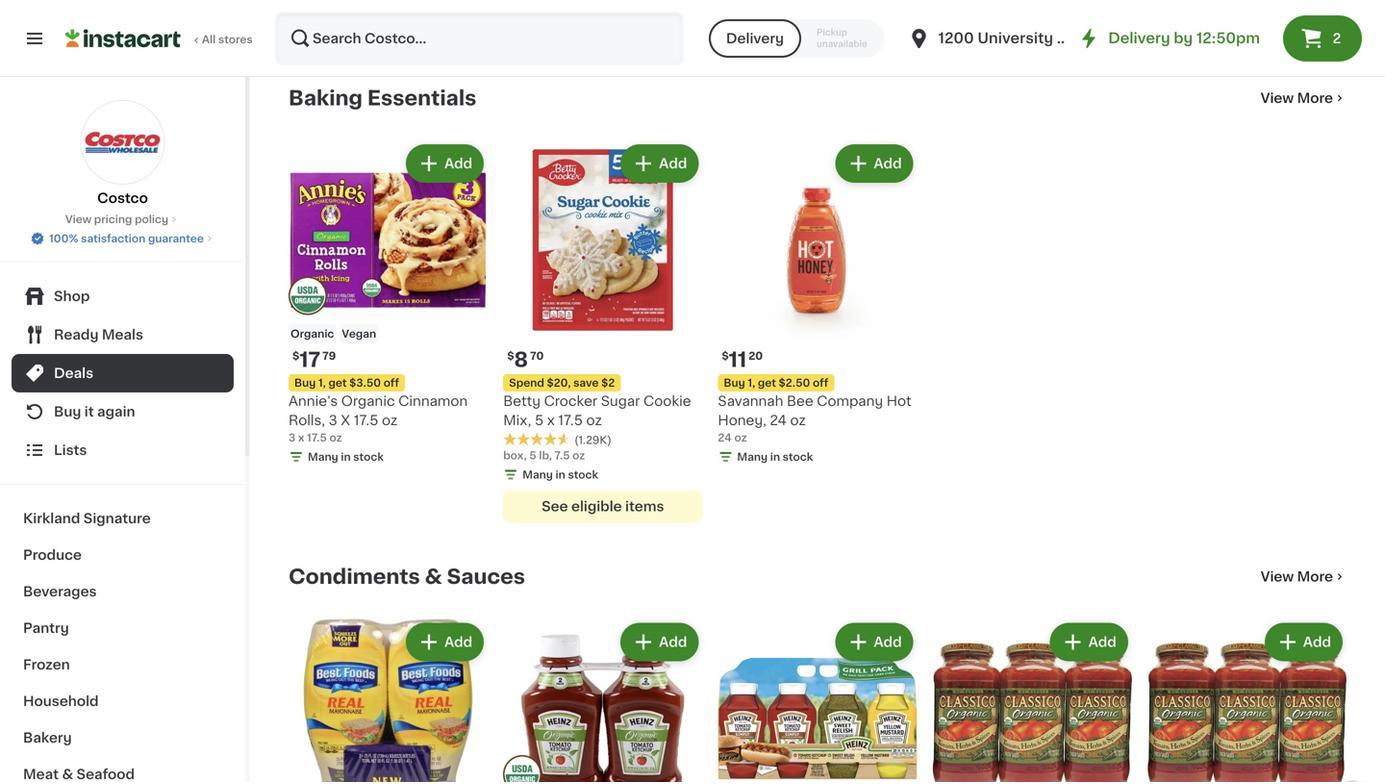 Task type: describe. For each thing, give the bounding box(es) containing it.
$2.50
[[779, 378, 810, 388]]

1 horizontal spatial many
[[523, 470, 553, 480]]

spend $20, save $2
[[509, 378, 615, 388]]

70
[[530, 351, 544, 361]]

bakery link
[[12, 720, 234, 756]]

seafood
[[77, 768, 135, 781]]

lists
[[54, 443, 87, 457]]

see eligible items
[[542, 500, 664, 513]]

1 horizontal spatial 3
[[329, 414, 337, 427]]

1200 university ave button
[[908, 12, 1085, 65]]

all stores
[[202, 34, 253, 45]]

oz down 'bee' in the bottom of the page
[[790, 414, 806, 427]]

17
[[299, 350, 320, 370]]

(1.29k)
[[574, 435, 612, 446]]

view for condiments & sauces
[[1261, 570, 1294, 584]]

$ 17 79
[[292, 350, 336, 370]]

signature
[[83, 512, 151, 525]]

ready meals link
[[12, 316, 234, 354]]

company
[[817, 395, 883, 408]]

view pricing policy
[[65, 214, 168, 225]]

1 vertical spatial item badge image
[[503, 755, 542, 782]]

in for 11
[[770, 452, 780, 462]]

1200 university ave
[[938, 31, 1085, 45]]

x
[[341, 414, 350, 427]]

& for condiments
[[425, 567, 442, 587]]

annie's
[[289, 395, 338, 408]]

1 horizontal spatial many in stock
[[523, 470, 598, 480]]

savannah bee company hot honey, 24 oz 24 oz
[[718, 395, 912, 443]]

cookie
[[644, 395, 691, 408]]

shop
[[54, 290, 90, 303]]

2 button
[[1283, 15, 1362, 62]]

meat & seafood link
[[12, 756, 234, 782]]

lb,
[[539, 450, 552, 461]]

product group containing 8
[[503, 140, 703, 523]]

items
[[625, 500, 664, 513]]

pricing
[[94, 214, 132, 225]]

delivery by 12:50pm link
[[1078, 27, 1260, 50]]

ct
[[298, 9, 309, 20]]

pantry link
[[12, 610, 234, 646]]

bee
[[787, 395, 813, 408]]

satisfaction
[[81, 233, 146, 244]]

20
[[749, 351, 763, 361]]

oz right 7.5
[[573, 450, 585, 461]]

0 vertical spatial organic
[[291, 329, 334, 339]]

betty crocker sugar cookie mix, 5 x 17.5 oz
[[503, 395, 691, 427]]

$ for 8
[[507, 351, 514, 361]]

in for 17
[[341, 452, 351, 462]]

baking essentials
[[289, 88, 477, 108]]

1200
[[938, 31, 974, 45]]

university
[[978, 31, 1053, 45]]

view pricing policy link
[[65, 212, 180, 227]]

betty
[[503, 395, 541, 408]]

100%
[[49, 233, 78, 244]]

policy
[[135, 214, 168, 225]]

1, for 11
[[748, 378, 755, 388]]

& for meat
[[62, 768, 73, 781]]

get for 11
[[758, 378, 776, 388]]

pantry
[[23, 621, 69, 635]]

condiments & sauces
[[289, 567, 525, 587]]

shop link
[[12, 277, 234, 316]]

buy for 17
[[294, 378, 316, 388]]

view more for baking essentials
[[1261, 91, 1333, 105]]

delivery by 12:50pm
[[1108, 31, 1260, 45]]

save
[[573, 378, 599, 388]]

1 vertical spatial 24
[[718, 433, 732, 443]]

see eligible items button
[[503, 490, 703, 523]]

costco logo image
[[80, 100, 165, 185]]

household link
[[12, 683, 234, 720]]

see
[[542, 500, 568, 513]]

meals
[[102, 328, 143, 341]]

condiments & sauces link
[[289, 565, 525, 588]]

costco link
[[80, 100, 165, 208]]

view more link for condiments & sauces
[[1261, 567, 1347, 587]]

kirkland
[[23, 512, 80, 525]]

ave
[[1057, 31, 1085, 45]]

item carousel region for condiments & sauces
[[289, 612, 1374, 782]]

buy 1, get $2.50 off
[[724, 378, 828, 388]]

service type group
[[709, 19, 885, 58]]

1 vertical spatial 3
[[289, 433, 296, 443]]

oz down honey,
[[734, 433, 747, 443]]

0 horizontal spatial 17.5
[[307, 433, 327, 443]]

household
[[23, 695, 99, 708]]

by
[[1174, 31, 1193, 45]]

produce
[[23, 548, 82, 562]]

kirkland signature
[[23, 512, 151, 525]]

cinnamon
[[398, 395, 468, 408]]

item carousel region for baking essentials
[[262, 133, 1347, 535]]

stores
[[218, 34, 253, 45]]

spend
[[509, 378, 544, 388]]

annie's organic cinnamon rolls, 3 x 17.5 oz 3 x 17.5 oz
[[289, 395, 468, 443]]

eligible
[[571, 500, 622, 513]]



Task type: locate. For each thing, give the bounding box(es) containing it.
organic down $3.50
[[341, 395, 395, 408]]

2 inside 2 button
[[1333, 32, 1341, 45]]

None search field
[[275, 12, 684, 65]]

stock
[[353, 452, 384, 462], [783, 452, 813, 462], [568, 470, 598, 480]]

stock for 17
[[353, 452, 384, 462]]

many in stock down 7.5
[[523, 470, 598, 480]]

2 horizontal spatial buy
[[724, 378, 745, 388]]

3
[[329, 414, 337, 427], [289, 433, 296, 443]]

1 horizontal spatial off
[[813, 378, 828, 388]]

2 horizontal spatial many in stock
[[737, 452, 813, 462]]

1 vertical spatial view more link
[[1261, 567, 1347, 587]]

stock down savannah bee company hot honey, 24 oz 24 oz
[[783, 452, 813, 462]]

0 horizontal spatial in
[[341, 452, 351, 462]]

3 $ from the left
[[507, 351, 514, 361]]

view more for condiments & sauces
[[1261, 570, 1333, 584]]

1 vertical spatial 5
[[529, 450, 536, 461]]

get left $3.50
[[328, 378, 347, 388]]

buy it again
[[54, 405, 135, 418]]

1 horizontal spatial 17.5
[[354, 414, 378, 427]]

vegan
[[342, 329, 376, 339]]

1, up annie's
[[318, 378, 326, 388]]

product group
[[289, 140, 488, 469], [503, 140, 703, 523], [718, 140, 917, 469], [289, 619, 488, 782], [503, 619, 703, 782], [718, 619, 917, 782], [933, 619, 1132, 782], [1147, 619, 1347, 782]]

17.5 right x
[[354, 414, 378, 427]]

buy for 11
[[724, 378, 745, 388]]

0 horizontal spatial organic
[[291, 329, 334, 339]]

0 horizontal spatial &
[[62, 768, 73, 781]]

0 vertical spatial &
[[425, 567, 442, 587]]

many for 17
[[308, 452, 338, 462]]

12:50pm
[[1196, 31, 1260, 45]]

all stores link
[[65, 12, 254, 65]]

stock down "annie's organic cinnamon rolls, 3 x 17.5 oz 3 x 17.5 oz"
[[353, 452, 384, 462]]

5
[[535, 414, 544, 427], [529, 450, 536, 461]]

$ inside $ 17 79
[[292, 351, 299, 361]]

3 down rolls,
[[289, 433, 296, 443]]

5 left lb,
[[529, 450, 536, 461]]

1 vertical spatial item carousel region
[[289, 612, 1374, 782]]

many in stock for 11
[[737, 452, 813, 462]]

many down honey,
[[737, 452, 768, 462]]

beverages link
[[12, 573, 234, 610]]

0 vertical spatial item badge image
[[289, 276, 327, 315]]

0 vertical spatial view more
[[1261, 91, 1333, 105]]

1 $ from the left
[[292, 351, 299, 361]]

1 horizontal spatial buy
[[294, 378, 316, 388]]

2 vertical spatial view
[[1261, 570, 1294, 584]]

17.5
[[354, 414, 378, 427], [558, 414, 583, 427], [307, 433, 327, 443]]

0 vertical spatial x
[[547, 414, 555, 427]]

oz right x
[[382, 414, 398, 427]]

item carousel region
[[262, 133, 1347, 535], [289, 612, 1374, 782]]

1 horizontal spatial $
[[507, 351, 514, 361]]

2 horizontal spatial $
[[722, 351, 729, 361]]

savannah
[[718, 395, 783, 408]]

0 horizontal spatial $
[[292, 351, 299, 361]]

item carousel region containing add
[[289, 612, 1374, 782]]

add
[[444, 157, 473, 170], [659, 157, 687, 170], [874, 157, 902, 170], [444, 636, 473, 649], [659, 636, 687, 649], [874, 636, 902, 649], [1089, 636, 1117, 649], [1303, 636, 1331, 649]]

delivery inside "link"
[[1108, 31, 1170, 45]]

in down x
[[341, 452, 351, 462]]

1, for 17
[[318, 378, 326, 388]]

1 off from the left
[[384, 378, 399, 388]]

delivery inside button
[[726, 32, 784, 45]]

produce link
[[12, 537, 234, 573]]

many in stock
[[308, 452, 384, 462], [737, 452, 813, 462], [523, 470, 598, 480]]

& left sauces
[[425, 567, 442, 587]]

1 horizontal spatial item badge image
[[503, 755, 542, 782]]

1 vertical spatial x
[[298, 433, 304, 443]]

0 vertical spatial view
[[1261, 91, 1294, 105]]

1 horizontal spatial 2
[[1333, 32, 1341, 45]]

1 1, from the left
[[318, 378, 326, 388]]

11
[[729, 350, 747, 370]]

0 horizontal spatial many
[[308, 452, 338, 462]]

ready meals button
[[12, 316, 234, 354]]

get up savannah
[[758, 378, 776, 388]]

0 horizontal spatial delivery
[[726, 32, 784, 45]]

stock down 7.5
[[568, 470, 598, 480]]

$ for 11
[[722, 351, 729, 361]]

0 horizontal spatial x
[[298, 433, 304, 443]]

essentials
[[367, 88, 477, 108]]

0 horizontal spatial 1,
[[318, 378, 326, 388]]

0 horizontal spatial off
[[384, 378, 399, 388]]

2 get from the left
[[758, 378, 776, 388]]

many in stock for 17
[[308, 452, 384, 462]]

1 vertical spatial view
[[65, 214, 91, 225]]

100% satisfaction guarantee button
[[30, 227, 215, 246]]

view more link
[[1261, 88, 1347, 108], [1261, 567, 1347, 587]]

2 horizontal spatial 17.5
[[558, 414, 583, 427]]

instacart logo image
[[65, 27, 181, 50]]

buy down 11
[[724, 378, 745, 388]]

2 inside 2 ct button
[[289, 9, 295, 20]]

view inside view pricing policy link
[[65, 214, 91, 225]]

1 vertical spatial 2
[[1333, 32, 1341, 45]]

meat
[[23, 768, 59, 781]]

0 horizontal spatial 3
[[289, 433, 296, 443]]

2 more from the top
[[1297, 570, 1333, 584]]

1 horizontal spatial delivery
[[1108, 31, 1170, 45]]

7.5
[[555, 450, 570, 461]]

1 more from the top
[[1297, 91, 1333, 105]]

deals link
[[12, 354, 234, 392]]

1 view more link from the top
[[1261, 88, 1347, 108]]

2 1, from the left
[[748, 378, 755, 388]]

5 right mix,
[[535, 414, 544, 427]]

deals
[[54, 367, 93, 380]]

ready
[[54, 328, 99, 341]]

lists link
[[12, 431, 234, 469]]

buy
[[294, 378, 316, 388], [724, 378, 745, 388], [54, 405, 81, 418]]

box, 5 lb, 7.5 oz
[[503, 450, 585, 461]]

2 off from the left
[[813, 378, 828, 388]]

many for 11
[[737, 452, 768, 462]]

1 vertical spatial &
[[62, 768, 73, 781]]

sugar
[[601, 395, 640, 408]]

x
[[547, 414, 555, 427], [298, 433, 304, 443]]

view for baking essentials
[[1261, 91, 1294, 105]]

rolls,
[[289, 414, 325, 427]]

many
[[308, 452, 338, 462], [737, 452, 768, 462], [523, 470, 553, 480]]

off right $3.50
[[384, 378, 399, 388]]

stock for 11
[[783, 452, 813, 462]]

17.5 down rolls,
[[307, 433, 327, 443]]

it
[[84, 405, 94, 418]]

1 horizontal spatial in
[[556, 470, 565, 480]]

1 horizontal spatial get
[[758, 378, 776, 388]]

$2
[[601, 378, 615, 388]]

oz down x
[[329, 433, 342, 443]]

buy it again link
[[12, 392, 234, 431]]

organic vegan
[[291, 329, 376, 339]]

more for baking essentials
[[1297, 91, 1333, 105]]

24 down honey,
[[718, 433, 732, 443]]

product group containing 17
[[289, 140, 488, 469]]

get for 17
[[328, 378, 347, 388]]

buy 1, get $3.50 off
[[294, 378, 399, 388]]

0 horizontal spatial many in stock
[[308, 452, 384, 462]]

0 vertical spatial 24
[[770, 414, 787, 427]]

condiments
[[289, 567, 420, 587]]

$3.50
[[349, 378, 381, 388]]

2 for 2
[[1333, 32, 1341, 45]]

off for 17
[[384, 378, 399, 388]]

$ left 20
[[722, 351, 729, 361]]

1 view more from the top
[[1261, 91, 1333, 105]]

1 vertical spatial organic
[[341, 395, 395, 408]]

oz inside betty crocker sugar cookie mix, 5 x 17.5 oz
[[586, 414, 602, 427]]

honey,
[[718, 414, 766, 427]]

x inside betty crocker sugar cookie mix, 5 x 17.5 oz
[[547, 414, 555, 427]]

17.5 down "crocker"
[[558, 414, 583, 427]]

delivery button
[[709, 19, 801, 58]]

2 view more from the top
[[1261, 570, 1333, 584]]

100% satisfaction guarantee
[[49, 233, 204, 244]]

more
[[1297, 91, 1333, 105], [1297, 570, 1333, 584]]

0 horizontal spatial get
[[328, 378, 347, 388]]

all
[[202, 34, 216, 45]]

sauces
[[447, 567, 525, 587]]

1 horizontal spatial organic
[[341, 395, 395, 408]]

meat & seafood
[[23, 768, 135, 781]]

organic inside "annie's organic cinnamon rolls, 3 x 17.5 oz 3 x 17.5 oz"
[[341, 395, 395, 408]]

frozen link
[[12, 646, 234, 683]]

x inside "annie's organic cinnamon rolls, 3 x 17.5 oz 3 x 17.5 oz"
[[298, 433, 304, 443]]

many down rolls,
[[308, 452, 338, 462]]

1 horizontal spatial x
[[547, 414, 555, 427]]

mix,
[[503, 414, 531, 427]]

0 vertical spatial 2
[[289, 9, 295, 20]]

0 horizontal spatial buy
[[54, 405, 81, 418]]

item carousel region containing 17
[[262, 133, 1347, 535]]

24
[[770, 414, 787, 427], [718, 433, 732, 443]]

0 vertical spatial 5
[[535, 414, 544, 427]]

$ left 70
[[507, 351, 514, 361]]

2
[[289, 9, 295, 20], [1333, 32, 1341, 45]]

0 horizontal spatial stock
[[353, 452, 384, 462]]

$ inside the "$ 8 70"
[[507, 351, 514, 361]]

in down savannah bee company hot honey, 24 oz 24 oz
[[770, 452, 780, 462]]

many in stock down honey,
[[737, 452, 813, 462]]

1, up savannah
[[748, 378, 755, 388]]

many down box, 5 lb, 7.5 oz
[[523, 470, 553, 480]]

0 vertical spatial view more link
[[1261, 88, 1347, 108]]

off
[[384, 378, 399, 388], [813, 378, 828, 388]]

item badge image inside product group
[[289, 276, 327, 315]]

0 vertical spatial 3
[[329, 414, 337, 427]]

1 horizontal spatial stock
[[568, 470, 598, 480]]

8
[[514, 350, 528, 370]]

many in stock down x
[[308, 452, 384, 462]]

baking essentials link
[[289, 87, 477, 110]]

oz up (1.29k)
[[586, 414, 602, 427]]

24 down 'bee' in the bottom of the page
[[770, 414, 787, 427]]

buy inside buy it again link
[[54, 405, 81, 418]]

0 vertical spatial more
[[1297, 91, 1333, 105]]

frozen
[[23, 658, 70, 671]]

& right meat at the bottom left
[[62, 768, 73, 781]]

0 vertical spatial item carousel region
[[262, 133, 1347, 535]]

0 horizontal spatial item badge image
[[289, 276, 327, 315]]

hot
[[887, 395, 912, 408]]

off for 11
[[813, 378, 828, 388]]

1 vertical spatial more
[[1297, 570, 1333, 584]]

2 ct button
[[289, 0, 488, 22]]

guarantee
[[148, 233, 204, 244]]

17.5 inside betty crocker sugar cookie mix, 5 x 17.5 oz
[[558, 414, 583, 427]]

3 left x
[[329, 414, 337, 427]]

off right $2.50
[[813, 378, 828, 388]]

1 horizontal spatial &
[[425, 567, 442, 587]]

in down 7.5
[[556, 470, 565, 480]]

0 horizontal spatial 24
[[718, 433, 732, 443]]

5 inside betty crocker sugar cookie mix, 5 x 17.5 oz
[[535, 414, 544, 427]]

79
[[322, 351, 336, 361]]

1 horizontal spatial 24
[[770, 414, 787, 427]]

x down "crocker"
[[547, 414, 555, 427]]

more for condiments & sauces
[[1297, 570, 1333, 584]]

2 view more link from the top
[[1261, 567, 1347, 587]]

add button
[[408, 146, 482, 181], [623, 146, 697, 181], [837, 146, 912, 181], [408, 625, 482, 660], [623, 625, 697, 660], [837, 625, 912, 660], [1052, 625, 1126, 660], [1267, 625, 1341, 660]]

0 horizontal spatial 2
[[289, 9, 295, 20]]

2 horizontal spatial in
[[770, 452, 780, 462]]

item badge image
[[289, 276, 327, 315], [503, 755, 542, 782]]

costco
[[97, 191, 148, 205]]

$ inside $ 11 20
[[722, 351, 729, 361]]

view more link for baking essentials
[[1261, 88, 1347, 108]]

delivery for delivery
[[726, 32, 784, 45]]

delivery for delivery by 12:50pm
[[1108, 31, 1170, 45]]

2 $ from the left
[[722, 351, 729, 361]]

box,
[[503, 450, 527, 461]]

1 vertical spatial view more
[[1261, 570, 1333, 584]]

Search field
[[277, 13, 682, 63]]

2 for 2 ct
[[289, 9, 295, 20]]

$ left 79
[[292, 351, 299, 361]]

1 get from the left
[[328, 378, 347, 388]]

buy left it
[[54, 405, 81, 418]]

$ for 17
[[292, 351, 299, 361]]

organic up $ 17 79
[[291, 329, 334, 339]]

bakery
[[23, 731, 72, 745]]

buy up annie's
[[294, 378, 316, 388]]

1 horizontal spatial 1,
[[748, 378, 755, 388]]

again
[[97, 405, 135, 418]]

baking
[[289, 88, 363, 108]]

2 horizontal spatial many
[[737, 452, 768, 462]]

2 horizontal spatial stock
[[783, 452, 813, 462]]

x down rolls,
[[298, 433, 304, 443]]

product group containing 11
[[718, 140, 917, 469]]



Task type: vqa. For each thing, say whether or not it's contained in the screenshot.
Betty
yes



